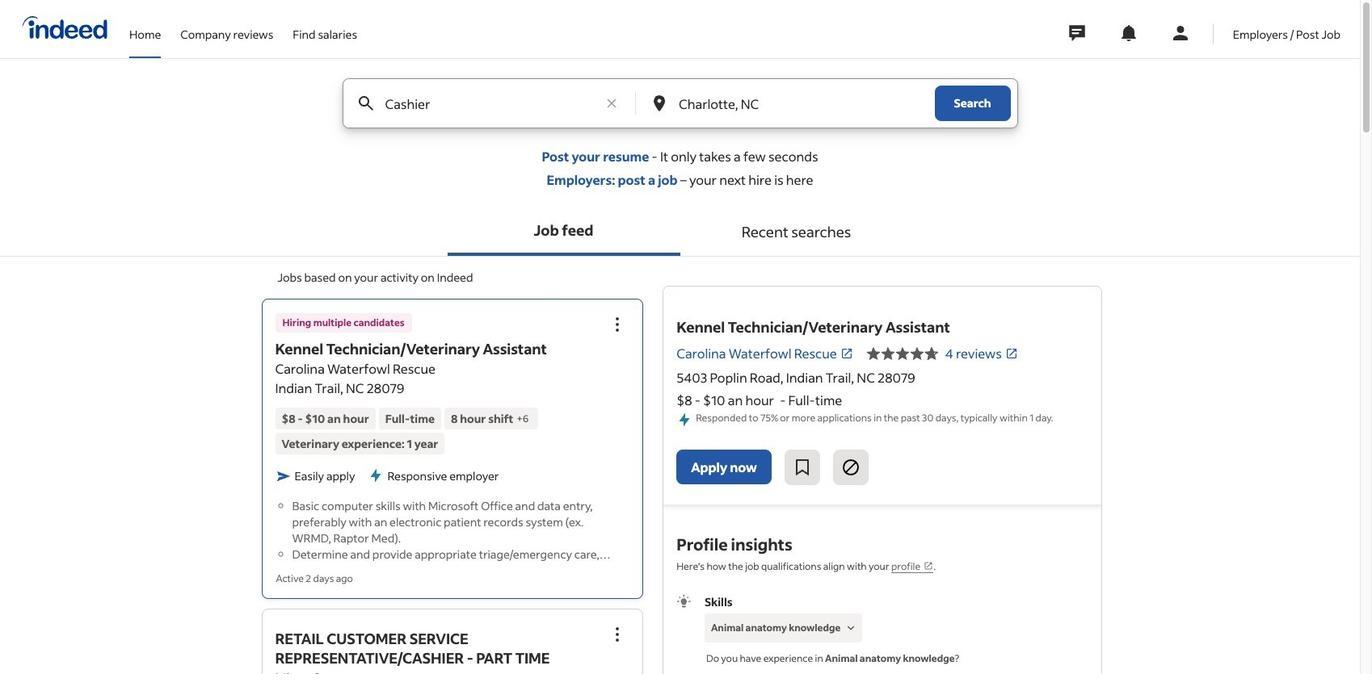 Task type: locate. For each thing, give the bounding box(es) containing it.
carolina waterfowl rescue (opens in a new tab) image
[[840, 347, 853, 360]]

main content
[[0, 78, 1360, 675]]

account image
[[1171, 23, 1190, 43]]

tab list
[[0, 208, 1360, 257]]

messages unread count 0 image
[[1067, 17, 1088, 49]]

save this job image
[[793, 458, 812, 478]]

4.8 out of 5 stars. link to 4 reviews company ratings (opens in a new tab) image
[[1005, 347, 1018, 360]]

None search field
[[329, 78, 1031, 148]]



Task type: describe. For each thing, give the bounding box(es) containing it.
clear what input image
[[604, 95, 620, 112]]

job actions for kennel technician/veterinary assistant is collapsed image
[[608, 315, 627, 335]]

profile (opens in a new window) image
[[924, 562, 934, 571]]

notifications unread count 0 image
[[1119, 23, 1139, 43]]

4.8 out of 5 stars image
[[866, 344, 939, 364]]

job actions for retail customer service representative/cashier - part time is collapsed image
[[608, 626, 627, 645]]

not interested image
[[841, 458, 860, 478]]

Edit location text field
[[676, 79, 902, 128]]

skills group
[[677, 594, 1088, 675]]

missing qualification image
[[844, 622, 859, 636]]

search: Job title, keywords, or company text field
[[382, 79, 596, 128]]



Task type: vqa. For each thing, say whether or not it's contained in the screenshot.
'job preferences (opens in a new window)' icon
no



